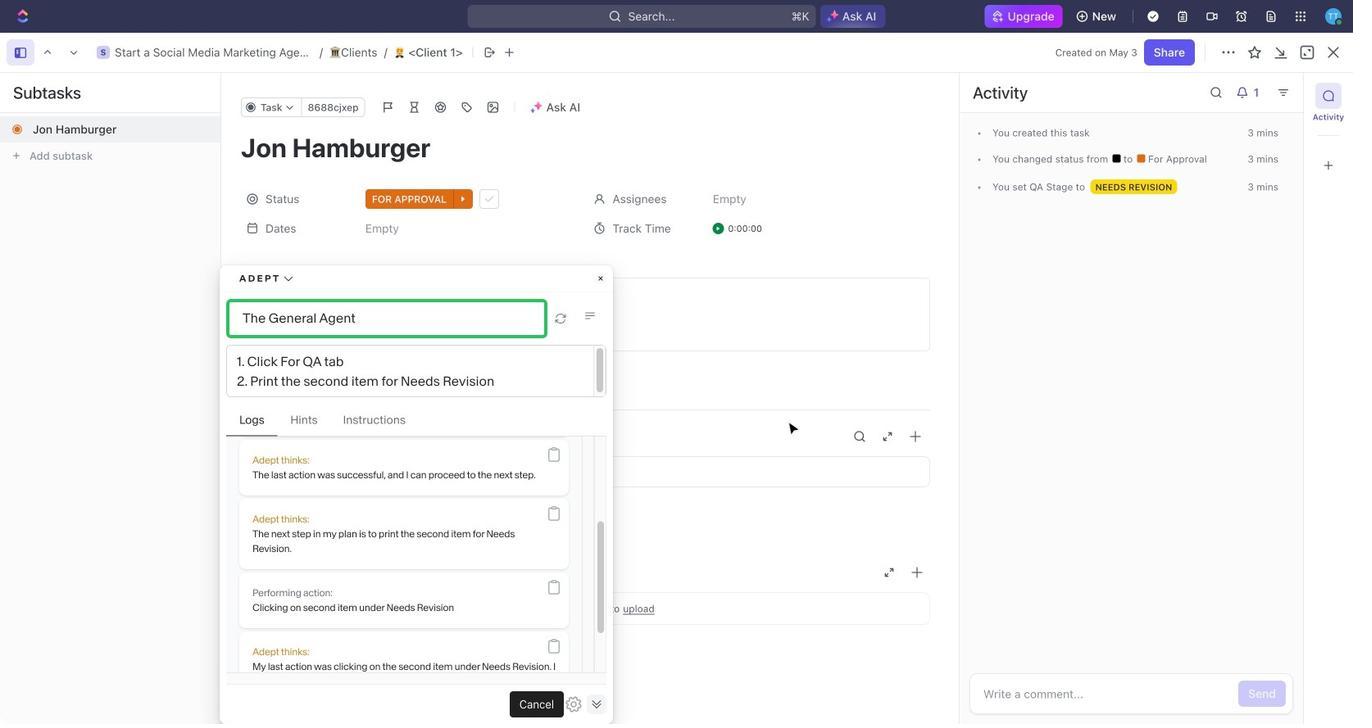 Task type: vqa. For each thing, say whether or not it's contained in the screenshot.
Custom Fields element at the bottom of page
yes



Task type: locate. For each thing, give the bounding box(es) containing it.
task sidebar navigation tab list
[[1311, 83, 1347, 179]]

start a social media marketing agency, , element
[[97, 46, 110, 59]]

custom fields element
[[241, 457, 930, 527]]

Search tasks... text field
[[1179, 157, 1343, 181]]

drumstick bite image
[[1212, 704, 1222, 713]]

task sidebar content section
[[956, 73, 1303, 725]]



Task type: describe. For each thing, give the bounding box(es) containing it.
Edit task name text field
[[241, 132, 930, 163]]

sidebar navigation
[[0, 70, 209, 725]]



